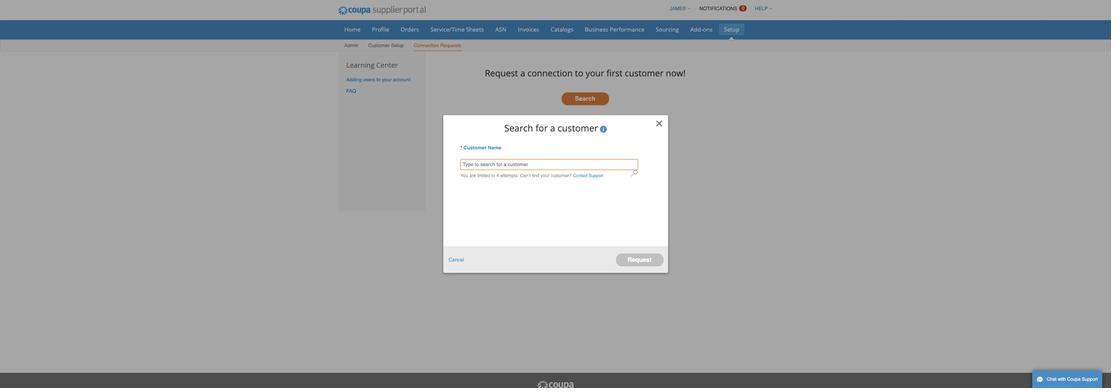 Task type: vqa. For each thing, say whether or not it's contained in the screenshot.
Notifications 1
no



Task type: describe. For each thing, give the bounding box(es) containing it.
0 horizontal spatial your
[[382, 77, 392, 83]]

asn link
[[491, 24, 512, 35]]

add-
[[691, 26, 703, 33]]

performance
[[610, 26, 645, 33]]

ons
[[703, 26, 713, 33]]

4
[[497, 173, 499, 178]]

requests
[[440, 43, 461, 48]]

request a connection to your first customer now!
[[485, 67, 686, 79]]

business
[[585, 26, 609, 33]]

customer setup link
[[368, 41, 405, 51]]

customer inside customer setup link
[[368, 43, 390, 48]]

invoices link
[[513, 24, 545, 35]]

1 vertical spatial coupa supplier portal image
[[537, 381, 575, 389]]

users
[[363, 77, 375, 83]]

add-ons link
[[686, 24, 718, 35]]

coupa
[[1068, 377, 1081, 383]]

for
[[536, 122, 548, 135]]

customer inside search for a customer dialog
[[464, 145, 487, 151]]

customer setup
[[368, 43, 404, 48]]

are
[[470, 173, 476, 178]]

a inside dialog
[[551, 122, 556, 135]]

request button
[[616, 254, 664, 267]]

contact support button
[[573, 172, 604, 180]]

catalogs
[[551, 26, 574, 33]]

business performance
[[585, 26, 645, 33]]

home link
[[340, 24, 366, 35]]

account
[[393, 77, 411, 83]]

* customer name
[[461, 145, 502, 151]]

*
[[461, 145, 463, 151]]

adding users to your account link
[[346, 77, 411, 83]]

to for connection
[[575, 67, 584, 79]]

profile link
[[367, 24, 394, 35]]

admin link
[[344, 41, 359, 51]]

sourcing link
[[651, 24, 684, 35]]

add-ons
[[691, 26, 713, 33]]

contact
[[573, 173, 588, 178]]

sourcing
[[656, 26, 679, 33]]

connection requests
[[414, 43, 461, 48]]

0 vertical spatial coupa supplier portal image
[[333, 1, 431, 20]]

search for a customer
[[505, 122, 598, 135]]

2 horizontal spatial your
[[586, 67, 605, 79]]

0 vertical spatial a
[[521, 67, 525, 79]]

cancel
[[449, 257, 464, 263]]

first
[[607, 67, 623, 79]]

customer?
[[551, 173, 572, 178]]

attempts.
[[501, 173, 519, 178]]

service/time sheets link
[[426, 24, 489, 35]]

to for limited
[[492, 173, 496, 178]]

support inside search for a customer dialog
[[589, 173, 604, 178]]

cancel button
[[449, 256, 464, 264]]

can't
[[520, 173, 531, 178]]

find
[[532, 173, 540, 178]]

home
[[345, 26, 361, 33]]

1 horizontal spatial setup
[[724, 26, 740, 33]]



Task type: locate. For each thing, give the bounding box(es) containing it.
search
[[575, 96, 596, 103], [505, 122, 533, 135]]

a right for
[[551, 122, 556, 135]]

search left for
[[505, 122, 533, 135]]

0 vertical spatial setup
[[724, 26, 740, 33]]

1 vertical spatial customer
[[558, 122, 598, 135]]

1 vertical spatial support
[[1083, 377, 1099, 383]]

to right users
[[377, 77, 381, 83]]

connection
[[528, 67, 573, 79]]

to up search button
[[575, 67, 584, 79]]

to
[[575, 67, 584, 79], [377, 77, 381, 83], [492, 173, 496, 178]]

search inside button
[[575, 96, 596, 103]]

support inside button
[[1083, 377, 1099, 383]]

your down center
[[382, 77, 392, 83]]

your right find at top
[[541, 173, 550, 178]]

customer
[[368, 43, 390, 48], [464, 145, 487, 151]]

invoices
[[518, 26, 540, 33]]

customer inside search for a customer dialog
[[558, 122, 598, 135]]

0 horizontal spatial search
[[505, 122, 533, 135]]

1 horizontal spatial to
[[492, 173, 496, 178]]

0 vertical spatial support
[[589, 173, 604, 178]]

support right coupa
[[1083, 377, 1099, 383]]

chat with coupa support
[[1047, 377, 1099, 383]]

service/time
[[431, 26, 465, 33]]

admin
[[345, 43, 359, 48]]

learning
[[346, 61, 375, 70]]

1 vertical spatial a
[[551, 122, 556, 135]]

center
[[376, 61, 398, 70]]

0 vertical spatial request
[[485, 67, 518, 79]]

customer right * at left
[[464, 145, 487, 151]]

with
[[1058, 377, 1067, 383]]

search button
[[562, 93, 609, 106]]

customer
[[625, 67, 664, 79], [558, 122, 598, 135]]

customer down profile link
[[368, 43, 390, 48]]

name
[[488, 145, 502, 151]]

you are limited to 4 attempts. can't find your customer? contact support
[[461, 173, 604, 178]]

1 vertical spatial search
[[505, 122, 533, 135]]

now!
[[666, 67, 686, 79]]

request for request
[[628, 257, 652, 264]]

0 horizontal spatial coupa supplier portal image
[[333, 1, 431, 20]]

request for request a connection to your first customer now!
[[485, 67, 518, 79]]

search for search for a customer
[[505, 122, 533, 135]]

service/time sheets
[[431, 26, 484, 33]]

your
[[586, 67, 605, 79], [382, 77, 392, 83], [541, 173, 550, 178]]

profile
[[372, 26, 389, 33]]

1 horizontal spatial request
[[628, 257, 652, 264]]

customer right "first"
[[625, 67, 664, 79]]

0 vertical spatial customer
[[368, 43, 390, 48]]

0 horizontal spatial customer
[[558, 122, 598, 135]]

Type to search for a customer text field
[[461, 160, 638, 170]]

chat with coupa support button
[[1033, 371, 1103, 389]]

coupa supplier portal image
[[333, 1, 431, 20], [537, 381, 575, 389]]

close image
[[656, 120, 664, 128]]

0 horizontal spatial request
[[485, 67, 518, 79]]

faq link
[[346, 89, 356, 94]]

0 vertical spatial customer
[[625, 67, 664, 79]]

a
[[521, 67, 525, 79], [551, 122, 556, 135]]

1 horizontal spatial coupa supplier portal image
[[537, 381, 575, 389]]

0 vertical spatial search
[[575, 96, 596, 103]]

setup link
[[719, 24, 745, 35]]

your inside search for a customer dialog
[[541, 173, 550, 178]]

1 horizontal spatial a
[[551, 122, 556, 135]]

0 horizontal spatial to
[[377, 77, 381, 83]]

1 horizontal spatial customer
[[625, 67, 664, 79]]

setup right ons
[[724, 26, 740, 33]]

search inside dialog
[[505, 122, 533, 135]]

2 horizontal spatial to
[[575, 67, 584, 79]]

request inside button
[[628, 257, 652, 264]]

business performance link
[[580, 24, 650, 35]]

your left "first"
[[586, 67, 605, 79]]

sheets
[[466, 26, 484, 33]]

0 horizontal spatial a
[[521, 67, 525, 79]]

to inside search for a customer dialog
[[492, 173, 496, 178]]

support right "contact"
[[589, 173, 604, 178]]

adding
[[346, 77, 362, 83]]

orders
[[401, 26, 419, 33]]

chat
[[1047, 377, 1057, 383]]

0 horizontal spatial setup
[[391, 43, 404, 48]]

search for search
[[575, 96, 596, 103]]

faq
[[346, 89, 356, 94]]

1 horizontal spatial support
[[1083, 377, 1099, 383]]

adding users to your account
[[346, 77, 411, 83]]

0 horizontal spatial support
[[589, 173, 604, 178]]

request
[[485, 67, 518, 79], [628, 257, 652, 264]]

to left the 4 in the top of the page
[[492, 173, 496, 178]]

you
[[461, 173, 468, 178]]

customer down search button
[[558, 122, 598, 135]]

asn
[[496, 26, 507, 33]]

setup down orders
[[391, 43, 404, 48]]

search for a customer dialog
[[443, 115, 668, 273]]

1 horizontal spatial your
[[541, 173, 550, 178]]

1 horizontal spatial customer
[[464, 145, 487, 151]]

learning center
[[346, 61, 398, 70]]

0 horizontal spatial customer
[[368, 43, 390, 48]]

search down request a connection to your first customer now!
[[575, 96, 596, 103]]

connection requests link
[[414, 41, 462, 51]]

1 vertical spatial request
[[628, 257, 652, 264]]

support
[[589, 173, 604, 178], [1083, 377, 1099, 383]]

1 vertical spatial customer
[[464, 145, 487, 151]]

1 vertical spatial setup
[[391, 43, 404, 48]]

limited
[[477, 173, 490, 178]]

connection
[[414, 43, 439, 48]]

setup
[[724, 26, 740, 33], [391, 43, 404, 48]]

orders link
[[396, 24, 424, 35]]

a left connection on the top
[[521, 67, 525, 79]]

1 horizontal spatial search
[[575, 96, 596, 103]]

catalogs link
[[546, 24, 579, 35]]



